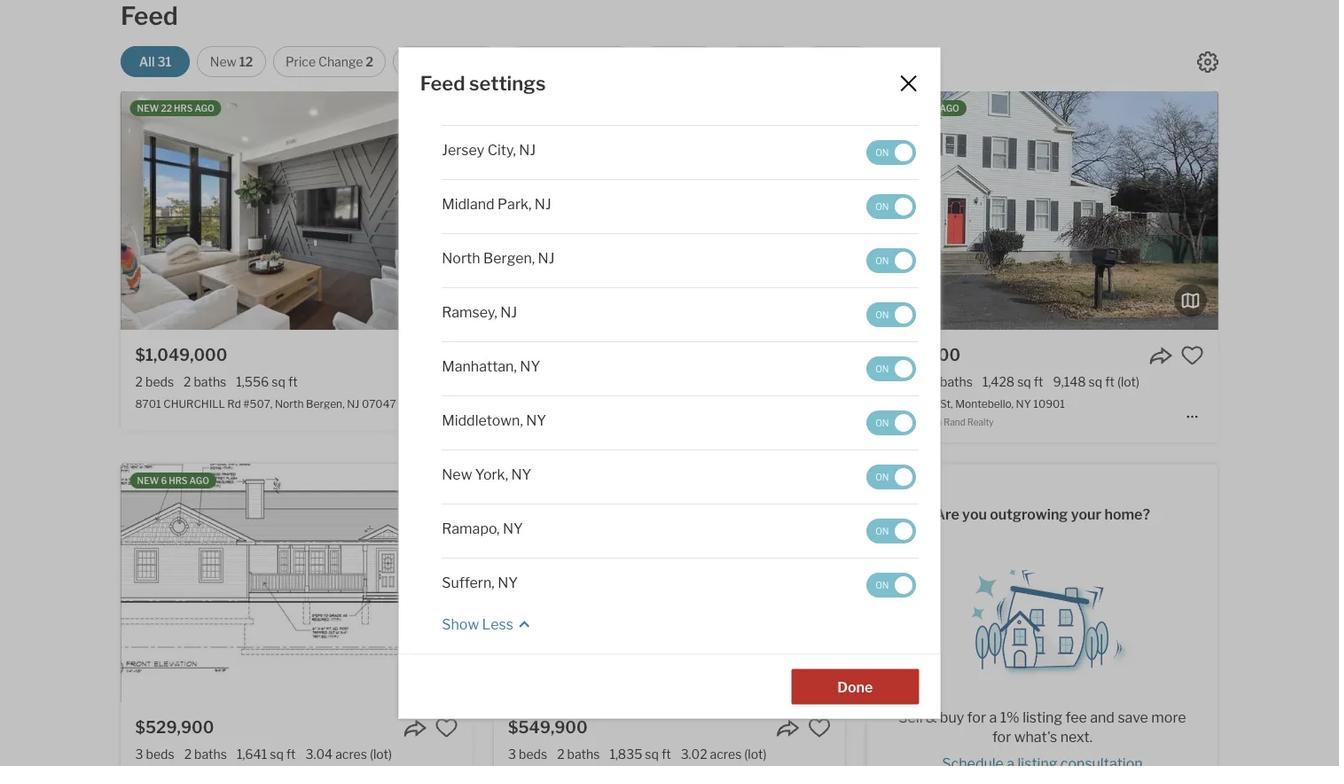 Task type: describe. For each thing, give the bounding box(es) containing it.
home?
[[1105, 506, 1151, 524]]

an image of a house image
[[954, 556, 1131, 677]]

ft for 1,556 sq ft
[[288, 374, 298, 389]]

favorite button checkbox for $529,900
[[435, 717, 458, 740]]

buy
[[940, 709, 964, 726]]

$529,900
[[135, 718, 214, 737]]

sq for 1,556
[[272, 374, 286, 389]]

sq for 1,428
[[1018, 374, 1031, 389]]

nj right ramsey,
[[500, 304, 517, 321]]

are
[[935, 506, 960, 524]]

photo of 30 orchard st, montebello, ny 10901 image
[[867, 91, 1218, 330]]

2 up 8701
[[135, 374, 143, 389]]

3.02
[[681, 747, 707, 762]]

middletown, ny
[[442, 412, 546, 429]]

photo of lot #3 pine grove rd, middletown, ny 10940 image
[[494, 464, 845, 703]]

6 for $529,900
[[161, 475, 167, 486]]

new for 1,835 sq ft
[[510, 475, 532, 486]]

3 beds for 1,835 sq ft
[[508, 747, 547, 762]]

favorite button checkbox for $549,900
[[808, 717, 831, 740]]

All radio
[[121, 46, 190, 77]]

nj right the park,
[[534, 195, 551, 213]]

st,
[[940, 397, 953, 410]]

#507,
[[243, 397, 273, 410]]

settings
[[469, 71, 546, 95]]

ft for 1,835 sq ft
[[662, 747, 671, 762]]

30 orchard st, montebello, ny 10901 howard hanna rand realty
[[881, 397, 1065, 427]]

all 31
[[139, 54, 172, 69]]

favorites
[[652, 54, 705, 69]]

30
[[881, 397, 896, 410]]

ny inside 30 orchard st, montebello, ny 10901 howard hanna rand realty
[[1016, 397, 1031, 410]]

0 horizontal spatial bergen,
[[306, 397, 345, 410]]

favorite button image for $1,049,000
[[435, 344, 458, 367]]

8701
[[135, 397, 161, 410]]

ramsey, nj
[[442, 304, 517, 321]]

park,
[[497, 195, 531, 213]]

New radio
[[197, 46, 266, 77]]

midland park, nj
[[442, 195, 551, 213]]

1,835
[[610, 747, 643, 762]]

Favorites radio
[[640, 46, 718, 77]]

1 vertical spatial for
[[993, 729, 1012, 746]]

Open House radio
[[393, 46, 499, 77]]

manhattan, ny
[[442, 358, 540, 375]]

ny for suffern, ny
[[497, 574, 518, 592]]

3 beds for 1,641 sq ft
[[135, 747, 174, 762]]

option group containing all
[[121, 46, 872, 77]]

ramsey,
[[442, 304, 497, 321]]

baths for 1,835 sq ft
[[567, 747, 600, 762]]

montebello,
[[955, 397, 1014, 410]]

jersey
[[442, 141, 484, 159]]

favorite button image for $529,900
[[435, 717, 458, 740]]

new left 22
[[137, 103, 159, 114]]

3 for 1,428 sq ft
[[881, 374, 889, 389]]

jersey city, nj
[[442, 141, 535, 159]]

ny for middletown, ny
[[526, 412, 546, 429]]

rd
[[227, 397, 241, 410]]

ft for 1,641 sq ft
[[286, 747, 296, 762]]

1%
[[1000, 709, 1020, 726]]

beds for 1,641 sq ft
[[146, 747, 174, 762]]

3 for 1,835 sq ft
[[508, 747, 516, 762]]

feed settings
[[420, 71, 546, 95]]

1,428
[[983, 374, 1015, 389]]

photo of 12 willow dr, suffern, ny 10901 image
[[494, 91, 845, 330]]

manhattan,
[[442, 358, 517, 375]]

price
[[286, 54, 316, 69]]

$549,900 for 1,428 sq ft
[[881, 345, 961, 365]]

show less
[[442, 616, 513, 634]]

york,
[[475, 466, 508, 483]]

31
[[157, 54, 172, 69]]

suffern,
[[442, 574, 494, 592]]

are you outgrowing your home?
[[935, 506, 1151, 524]]

2 baths for 1,428
[[930, 374, 973, 389]]

Status Change radio
[[506, 46, 633, 77]]

1 realty from the left
[[595, 417, 621, 427]]

sq for 1,835
[[645, 747, 659, 762]]

new 22 hrs ago
[[137, 103, 214, 114]]

7
[[907, 103, 912, 114]]

show
[[442, 616, 479, 634]]

less
[[482, 616, 513, 634]]

3.02 acres (lot)
[[681, 747, 767, 762]]

new for new york, ny
[[442, 466, 472, 483]]

allendale, nj
[[442, 87, 526, 105]]

city,
[[487, 141, 516, 159]]

$1,049,000
[[135, 345, 227, 365]]

Price Change radio
[[273, 46, 386, 77]]

3.04
[[306, 747, 333, 762]]

more
[[1152, 709, 1187, 726]]

2 for 1,835 sq ft
[[557, 747, 565, 762]]

3 for 1,641 sq ft
[[135, 747, 143, 762]]

1,641 sq ft
[[237, 747, 296, 762]]

new 6 hrs ago for $549,900
[[510, 475, 582, 486]]

feed for feed
[[121, 1, 178, 31]]

howard inside 30 orchard st, montebello, ny 10901 howard hanna rand realty
[[881, 417, 914, 427]]

show less link
[[442, 609, 534, 635]]

hrs for $549,900
[[542, 475, 561, 486]]

1,428 sq ft
[[983, 374, 1044, 389]]

ny right york,
[[511, 466, 531, 483]]

acres for $549,900
[[710, 747, 742, 762]]

ny for manhattan, ny
[[520, 358, 540, 375]]

what's
[[1015, 729, 1058, 746]]

2 baths for 1,556
[[184, 374, 226, 389]]

9,148
[[1053, 374, 1086, 389]]

sell & buy for a 1% listing fee and save more for what's next.
[[899, 709, 1187, 746]]

1 rand from the left
[[571, 417, 593, 427]]

2 beds
[[135, 374, 174, 389]]

ago right 22
[[195, 103, 214, 114]]

acres for $529,900
[[335, 747, 367, 762]]

photo of 8701 churchill rd #507, north bergen, nj 07047 image
[[121, 91, 472, 330]]

new 12
[[210, 54, 253, 69]]

1,641
[[237, 747, 267, 762]]

$549,900 for 1,835 sq ft
[[508, 718, 588, 737]]

9,148 sq ft (lot)
[[1053, 374, 1140, 389]]

nj right allendale,
[[509, 87, 526, 105]]

new 7 days ago
[[883, 103, 960, 114]]

save
[[1118, 709, 1149, 726]]

realty inside 30 orchard st, montebello, ny 10901 howard hanna rand realty
[[968, 417, 994, 427]]

3.04 acres (lot)
[[306, 747, 392, 762]]

new for 1,641 sq ft
[[137, 475, 159, 486]]

2 baths for 1,641
[[184, 747, 227, 762]]

suffern, ny
[[442, 574, 518, 592]]

done
[[838, 679, 873, 696]]



Task type: locate. For each thing, give the bounding box(es) containing it.
ago
[[195, 103, 214, 114], [940, 103, 960, 114], [189, 475, 209, 486], [562, 475, 582, 486]]

ny
[[520, 358, 540, 375], [1016, 397, 1031, 410], [526, 412, 546, 429], [511, 466, 531, 483], [502, 520, 523, 537], [497, 574, 518, 592]]

0 horizontal spatial acres
[[335, 747, 367, 762]]

07047
[[362, 397, 396, 410]]

1 horizontal spatial acres
[[710, 747, 742, 762]]

middletown,
[[442, 412, 523, 429]]

new
[[137, 103, 159, 114], [883, 103, 905, 114], [137, 475, 159, 486], [510, 475, 532, 486]]

10901
[[1034, 397, 1065, 410]]

1 horizontal spatial $549,900
[[881, 345, 961, 365]]

realty
[[595, 417, 621, 427], [968, 417, 994, 427]]

new left the 12
[[210, 54, 237, 69]]

2 baths left 1,835
[[557, 747, 600, 762]]

1,556 sq ft
[[236, 374, 298, 389]]

bergen, down the park,
[[483, 250, 535, 267]]

favorite button checkbox down "done" button
[[808, 717, 831, 740]]

change
[[318, 54, 363, 69]]

0 horizontal spatial new 6 hrs ago
[[137, 475, 209, 486]]

hrs down churchill
[[169, 475, 188, 486]]

1 horizontal spatial favorite button checkbox
[[808, 717, 831, 740]]

(lot) right 9,148
[[1118, 374, 1140, 389]]

3
[[508, 374, 516, 389], [881, 374, 889, 389], [135, 747, 143, 762], [508, 747, 516, 762]]

0 vertical spatial feed
[[121, 1, 178, 31]]

0 horizontal spatial favorite button checkbox
[[435, 717, 458, 740]]

nj right the city,
[[519, 141, 535, 159]]

ny right suffern,
[[497, 574, 518, 592]]

2 baths
[[184, 374, 226, 389], [930, 374, 973, 389], [184, 747, 227, 762], [557, 747, 600, 762]]

baths for 1,641 sq ft
[[194, 747, 227, 762]]

1 vertical spatial feed
[[420, 71, 465, 95]]

beds for 1,556 sq ft
[[145, 374, 174, 389]]

howard up new york, ny
[[508, 417, 541, 427]]

ramapo, ny
[[442, 520, 523, 537]]

1 new 6 hrs ago from the left
[[137, 475, 209, 486]]

new right york,
[[510, 475, 532, 486]]

2 horizontal spatial (lot)
[[1118, 374, 1140, 389]]

1 horizontal spatial howard
[[881, 417, 914, 427]]

orchard
[[898, 397, 938, 410]]

ny right ramapo,
[[502, 520, 523, 537]]

new for 1,428 sq ft
[[883, 103, 905, 114]]

0 horizontal spatial realty
[[595, 417, 621, 427]]

1 horizontal spatial favorite button checkbox
[[1181, 344, 1204, 367]]

hanna down the orchard
[[916, 417, 942, 427]]

beds for 1,835 sq ft
[[519, 747, 547, 762]]

midland
[[442, 195, 494, 213]]

beds
[[145, 374, 174, 389], [519, 374, 547, 389], [892, 374, 920, 389], [146, 747, 174, 762], [519, 747, 547, 762]]

all
[[139, 54, 155, 69]]

allendale,
[[442, 87, 506, 105]]

favorite button checkbox for $549,900
[[1181, 344, 1204, 367]]

1 howard from the left
[[508, 417, 541, 427]]

sq
[[272, 374, 286, 389], [1018, 374, 1031, 389], [1089, 374, 1103, 389], [270, 747, 284, 762], [645, 747, 659, 762]]

0 horizontal spatial howard
[[508, 417, 541, 427]]

you
[[963, 506, 987, 524]]

ft right 9,148
[[1105, 374, 1115, 389]]

2 up the orchard
[[930, 374, 938, 389]]

hrs right york,
[[542, 475, 561, 486]]

hrs for $1,049,000
[[174, 103, 193, 114]]

(lot) right 3.02
[[745, 747, 767, 762]]

sq right 9,148
[[1089, 374, 1103, 389]]

0 vertical spatial favorite button checkbox
[[435, 344, 458, 367]]

ago down howard hanna rand realty
[[562, 475, 582, 486]]

0 horizontal spatial favorite button checkbox
[[435, 344, 458, 367]]

0 vertical spatial $549,900
[[881, 345, 961, 365]]

north bergen, nj
[[442, 250, 554, 267]]

rand down $469,000
[[571, 417, 593, 427]]

north down 1,556 sq ft
[[275, 397, 304, 410]]

$469,000
[[508, 345, 588, 365]]

0 horizontal spatial north
[[275, 397, 304, 410]]

for left a
[[967, 709, 986, 726]]

ft up "10901"
[[1034, 374, 1044, 389]]

price change 2
[[286, 54, 374, 69]]

2 realty from the left
[[968, 417, 994, 427]]

1 vertical spatial favorite button checkbox
[[808, 717, 831, 740]]

1 horizontal spatial north
[[442, 250, 480, 267]]

baths left 1,641
[[194, 747, 227, 762]]

0 horizontal spatial (lot)
[[370, 747, 392, 762]]

churchill
[[163, 397, 225, 410]]

feed for feed settings
[[420, 71, 465, 95]]

sq right 1,428
[[1018, 374, 1031, 389]]

(lot) right 3.04
[[370, 747, 392, 762]]

1 horizontal spatial 6
[[534, 475, 540, 486]]

hanna inside 30 orchard st, montebello, ny 10901 howard hanna rand realty
[[916, 417, 942, 427]]

0 horizontal spatial for
[[967, 709, 986, 726]]

1 horizontal spatial realty
[[968, 417, 994, 427]]

nj down midland park, nj
[[538, 250, 554, 267]]

ny for ramapo, ny
[[502, 520, 523, 537]]

0 vertical spatial for
[[967, 709, 986, 726]]

12
[[239, 54, 253, 69]]

Insights radio
[[725, 46, 796, 77]]

1 horizontal spatial hanna
[[916, 417, 942, 427]]

favorite button checkbox for $1,049,000
[[435, 344, 458, 367]]

new
[[210, 54, 237, 69], [442, 466, 472, 483]]

2 right change
[[366, 54, 374, 69]]

beds for 1,428 sq ft
[[892, 374, 920, 389]]

2 for 1,641 sq ft
[[184, 747, 192, 762]]

6 for $549,900
[[534, 475, 540, 486]]

and
[[1090, 709, 1115, 726]]

new inside option
[[210, 54, 237, 69]]

2 inside "price change" option
[[366, 54, 374, 69]]

6
[[161, 475, 167, 486], [534, 475, 540, 486]]

2 acres from the left
[[710, 747, 742, 762]]

favorite button checkbox
[[1181, 344, 1204, 367], [435, 717, 458, 740]]

1 vertical spatial $549,900
[[508, 718, 588, 737]]

ago for 1,835 sq ft
[[562, 475, 582, 486]]

2 down $529,900
[[184, 747, 192, 762]]

22
[[161, 103, 172, 114]]

bergen,
[[483, 250, 535, 267], [306, 397, 345, 410]]

ny right manhattan,
[[520, 358, 540, 375]]

ago for 1,428 sq ft
[[940, 103, 960, 114]]

0 horizontal spatial 6
[[161, 475, 167, 486]]

1 vertical spatial north
[[275, 397, 304, 410]]

new 6 hrs ago right york,
[[510, 475, 582, 486]]

0 vertical spatial new
[[210, 54, 237, 69]]

8701 churchill rd #507, north bergen, nj 07047
[[135, 397, 396, 410]]

1 vertical spatial new
[[442, 466, 472, 483]]

ft left 3.04
[[286, 747, 296, 762]]

rand
[[571, 417, 593, 427], [944, 417, 966, 427]]

rand down 'st,'
[[944, 417, 966, 427]]

ago down churchill
[[189, 475, 209, 486]]

ny down 1,428 sq ft
[[1016, 397, 1031, 410]]

(lot)
[[1118, 374, 1140, 389], [370, 747, 392, 762], [745, 747, 767, 762]]

0 vertical spatial north
[[442, 250, 480, 267]]

0 horizontal spatial rand
[[571, 417, 593, 427]]

0 vertical spatial favorite button checkbox
[[1181, 344, 1204, 367]]

ft up the 8701 churchill rd #507, north bergen, nj 07047
[[288, 374, 298, 389]]

0 horizontal spatial new
[[210, 54, 237, 69]]

new york, ny
[[442, 466, 531, 483]]

ramapo,
[[442, 520, 499, 537]]

hrs for $529,900
[[169, 475, 188, 486]]

new 6 hrs ago
[[137, 475, 209, 486], [510, 475, 582, 486]]

2
[[366, 54, 374, 69], [135, 374, 143, 389], [184, 374, 191, 389], [930, 374, 938, 389], [184, 747, 192, 762], [557, 747, 565, 762]]

2 howard from the left
[[881, 417, 914, 427]]

1 vertical spatial bergen,
[[306, 397, 345, 410]]

(lot) for $549,900
[[745, 747, 767, 762]]

for
[[967, 709, 986, 726], [993, 729, 1012, 746]]

0 horizontal spatial feed
[[121, 1, 178, 31]]

sq for 1,641
[[270, 747, 284, 762]]

1 horizontal spatial bergen,
[[483, 250, 535, 267]]

2 baths for 1,835
[[557, 747, 600, 762]]

nj
[[509, 87, 526, 105], [519, 141, 535, 159], [534, 195, 551, 213], [538, 250, 554, 267], [500, 304, 517, 321], [347, 397, 360, 410]]

feed left settings
[[420, 71, 465, 95]]

hrs
[[174, 103, 193, 114], [169, 475, 188, 486], [542, 475, 561, 486]]

1,835 sq ft
[[610, 747, 671, 762]]

rand inside 30 orchard st, montebello, ny 10901 howard hanna rand realty
[[944, 417, 966, 427]]

1 horizontal spatial (lot)
[[745, 747, 767, 762]]

new left york,
[[442, 466, 472, 483]]

nj left 07047 on the left bottom of page
[[347, 397, 360, 410]]

option group
[[121, 46, 872, 77]]

listing
[[1023, 709, 1063, 726]]

new for new 12
[[210, 54, 237, 69]]

hanna
[[543, 417, 569, 427], [916, 417, 942, 427]]

&
[[926, 709, 937, 726]]

a
[[989, 709, 997, 726]]

2 baths up 'st,'
[[930, 374, 973, 389]]

sold
[[824, 54, 850, 69]]

2 hanna from the left
[[916, 417, 942, 427]]

sq right 1,835
[[645, 747, 659, 762]]

2 baths down $529,900
[[184, 747, 227, 762]]

1 horizontal spatial new
[[442, 466, 472, 483]]

favorite button image
[[435, 344, 458, 367], [435, 717, 458, 740], [808, 717, 831, 740]]

sq up the 8701 churchill rd #507, north bergen, nj 07047
[[272, 374, 286, 389]]

2 left 1,835
[[557, 747, 565, 762]]

north
[[442, 250, 480, 267], [275, 397, 304, 410]]

favorite button checkbox
[[435, 344, 458, 367], [808, 717, 831, 740]]

0 horizontal spatial $549,900
[[508, 718, 588, 737]]

sq right 1,641
[[270, 747, 284, 762]]

Sold radio
[[803, 46, 872, 77]]

1 6 from the left
[[161, 475, 167, 486]]

2 6 from the left
[[534, 475, 540, 486]]

favorite button checkbox down ramsey,
[[435, 344, 458, 367]]

1 horizontal spatial feed
[[420, 71, 465, 95]]

new 6 hrs ago for $529,900
[[137, 475, 209, 486]]

ago right days
[[940, 103, 960, 114]]

outgrowing
[[990, 506, 1068, 524]]

6 right york,
[[534, 475, 540, 486]]

sell
[[899, 709, 923, 726]]

baths for 1,556 sq ft
[[194, 374, 226, 389]]

2 rand from the left
[[944, 417, 966, 427]]

1 horizontal spatial new 6 hrs ago
[[510, 475, 582, 486]]

2 new 6 hrs ago from the left
[[510, 475, 582, 486]]

3 beds
[[508, 374, 547, 389], [881, 374, 920, 389], [135, 747, 174, 762], [508, 747, 547, 762]]

1 hanna from the left
[[543, 417, 569, 427]]

days
[[914, 103, 938, 114]]

2 baths up churchill
[[184, 374, 226, 389]]

new 6 hrs ago down churchill
[[137, 475, 209, 486]]

howard hanna rand realty
[[508, 417, 621, 427]]

baths left 1,835
[[567, 747, 600, 762]]

next.
[[1061, 729, 1093, 746]]

1 horizontal spatial rand
[[944, 417, 966, 427]]

fee
[[1066, 709, 1087, 726]]

for down 1%
[[993, 729, 1012, 746]]

2 for 1,556 sq ft
[[184, 374, 191, 389]]

ft for 1,428 sq ft
[[1034, 374, 1044, 389]]

howard down 30
[[881, 417, 914, 427]]

2 up churchill
[[184, 374, 191, 389]]

1 acres from the left
[[335, 747, 367, 762]]

ny right middletown,
[[526, 412, 546, 429]]

north down midland
[[442, 250, 480, 267]]

(lot) for $529,900
[[370, 747, 392, 762]]

3 beds for 1,428 sq ft
[[881, 374, 920, 389]]

6 down 8701
[[161, 475, 167, 486]]

baths up 'st,'
[[940, 374, 973, 389]]

hrs right 22
[[174, 103, 193, 114]]

1 vertical spatial favorite button checkbox
[[435, 717, 458, 740]]

favorite button image
[[1181, 344, 1204, 367]]

feed up all
[[121, 1, 178, 31]]

2 for 1,428 sq ft
[[930, 374, 938, 389]]

ft left 3.02
[[662, 747, 671, 762]]

acres
[[335, 747, 367, 762], [710, 747, 742, 762]]

done button
[[791, 669, 919, 705]]

0 horizontal spatial hanna
[[543, 417, 569, 427]]

baths up churchill
[[194, 374, 226, 389]]

baths for 1,428 sq ft
[[940, 374, 973, 389]]

new down 8701
[[137, 475, 159, 486]]

ago for 1,641 sq ft
[[189, 475, 209, 486]]

howard
[[508, 417, 541, 427], [881, 417, 914, 427]]

favorite button image for $549,900
[[808, 717, 831, 740]]

your
[[1071, 506, 1102, 524]]

ft for 9,148 sq ft (lot)
[[1105, 374, 1115, 389]]

bergen, left 07047 on the left bottom of page
[[306, 397, 345, 410]]

photo of lot #1 pine grove rd, middletown, ny 10940 image
[[121, 464, 472, 703]]

hanna down $469,000
[[543, 417, 569, 427]]

sq for 9,148
[[1089, 374, 1103, 389]]

0 vertical spatial bergen,
[[483, 250, 535, 267]]

1 horizontal spatial for
[[993, 729, 1012, 746]]

acres right 3.02
[[710, 747, 742, 762]]

acres right 3.04
[[335, 747, 367, 762]]

1,556
[[236, 374, 269, 389]]

new left 7
[[883, 103, 905, 114]]



Task type: vqa. For each thing, say whether or not it's contained in the screenshot.
middle Redfin
no



